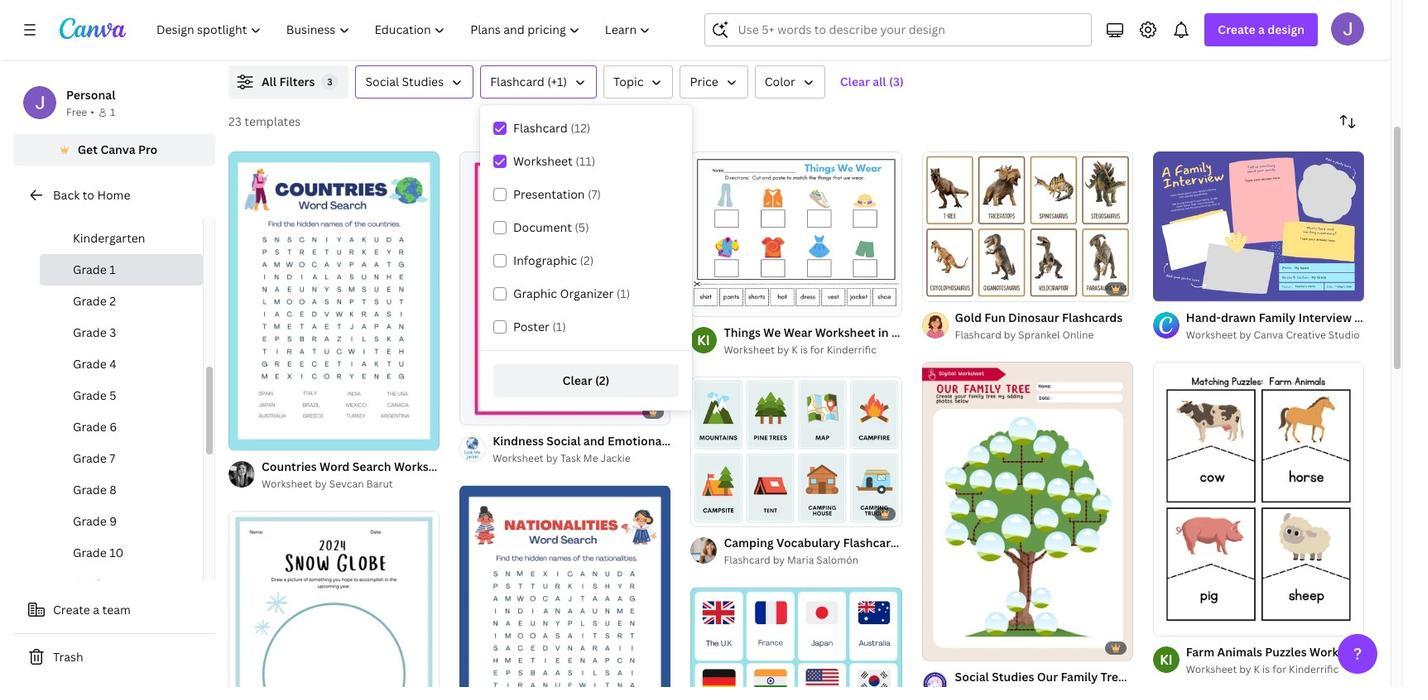 Task type: describe. For each thing, give the bounding box(es) containing it.
•
[[90, 105, 94, 119]]

23 templates
[[228, 113, 301, 129]]

of for camping vocabulary flashcards in colorful illustrative style
[[709, 507, 718, 519]]

kinderrific inside farm animals puzzles worksheet in col worksheet by k is for kinderrific
[[1289, 662, 1339, 676]]

organizer
[[560, 286, 614, 301]]

worksheet by task me jackie
[[493, 451, 630, 465]]

k is for kinderrific element for things
[[691, 327, 717, 353]]

salomón
[[816, 553, 859, 567]]

creative
[[1286, 328, 1326, 342]]

grade 3 link
[[40, 317, 203, 348]]

get canva pro
[[78, 142, 158, 157]]

poster
[[513, 319, 550, 334]]

all filters
[[262, 74, 315, 89]]

of for countries word search worksheet blue in cute fun style
[[247, 430, 256, 443]]

(2) for clear (2)
[[595, 372, 610, 388]]

style inside camping vocabulary flashcards in colorful illustrative style flashcard by maria salomón
[[1033, 535, 1062, 551]]

design
[[1268, 22, 1305, 37]]

flashcard inside camping vocabulary flashcards in colorful illustrative style flashcard by maria salomón
[[724, 553, 770, 567]]

camping vocabulary flashcards in colorful illustrative style link
[[724, 534, 1062, 552]]

back to home
[[53, 187, 130, 203]]

fun inside the countries word search worksheet blue in cute fun style worksheet by sevcan barut
[[528, 459, 549, 474]]

vocabulary
[[776, 535, 840, 551]]

cute
[[499, 459, 525, 474]]

(11)
[[575, 153, 595, 169]]

by inside camping vocabulary flashcards in colorful illustrative style flashcard by maria salomón
[[773, 553, 785, 567]]

(2) for infographic (2)
[[580, 252, 594, 268]]

farm animals puzzles worksheet in colorful illustrative style image
[[1153, 362, 1364, 635]]

style inside the countries word search worksheet blue in cute fun style worksheet by sevcan barut
[[552, 459, 581, 474]]

8
[[110, 482, 117, 497]]

graphic
[[513, 286, 557, 301]]

hand-drawn family interview activity d link
[[1186, 309, 1403, 327]]

1 horizontal spatial 3
[[327, 75, 332, 88]]

grade 2 link
[[40, 286, 203, 317]]

flashcard by maria salomón link
[[724, 552, 902, 569]]

worksheet (11)
[[513, 153, 595, 169]]

create a team
[[53, 602, 131, 617]]

ki link for farm
[[1153, 646, 1179, 673]]

grade 11 link
[[40, 569, 203, 600]]

school
[[96, 199, 133, 214]]

11
[[110, 576, 122, 592]]

flashcard up worksheet (11)
[[513, 120, 568, 136]]

poster (1)
[[513, 319, 566, 334]]

grade 9 link
[[40, 506, 203, 537]]

farm animals puzzles worksheet in col worksheet by k is for kinderrific
[[1186, 644, 1403, 676]]

(5)
[[575, 219, 589, 235]]

grade for grade 4
[[73, 356, 107, 372]]

worksheet up presentation at the top left of page
[[513, 153, 573, 169]]

by left 'task'
[[546, 451, 558, 465]]

things we wear worksheet in colorful illustrative style image
[[691, 152, 902, 315]]

pre-school link
[[40, 191, 203, 223]]

clear (2) button
[[493, 364, 679, 397]]

23
[[228, 113, 242, 129]]

to
[[82, 187, 94, 203]]

clear all (3)
[[840, 74, 904, 89]]

4
[[110, 356, 117, 372]]

gold fun dinosaur flashcards link
[[955, 309, 1123, 327]]

get canva pro button
[[13, 134, 215, 166]]

home
[[97, 187, 130, 203]]

back to home link
[[13, 179, 215, 212]]

countries word search worksheet blue in cute fun style image
[[228, 152, 440, 450]]

a for design
[[1258, 22, 1265, 37]]

puzzles
[[1265, 644, 1307, 659]]

grade 2
[[73, 293, 116, 309]]

canva inside hand-drawn family interview activity d worksheet by canva creative studio
[[1254, 328, 1283, 342]]

things we wear worksheet in colorful illustrative style link
[[724, 324, 1033, 342]]

col
[[1386, 644, 1403, 659]]

create a design
[[1218, 22, 1305, 37]]

create a design button
[[1205, 13, 1318, 46]]

grade 4 link
[[40, 348, 203, 380]]

grade for grade 7
[[73, 450, 107, 466]]

color
[[765, 74, 795, 89]]

pre-school
[[73, 199, 133, 214]]

worksheet inside hand-drawn family interview activity d worksheet by canva creative studio
[[1186, 328, 1237, 342]]

hand-
[[1186, 310, 1221, 325]]

free •
[[66, 105, 94, 119]]

Search search field
[[738, 14, 1081, 46]]

social studies button
[[355, 65, 474, 99]]

family
[[1259, 310, 1296, 325]]

free
[[66, 105, 87, 119]]

studies
[[402, 74, 444, 89]]

sprankel
[[1018, 328, 1060, 342]]

color button
[[755, 65, 825, 99]]

illustrative inside the things we wear worksheet in colorful illustrative style worksheet by k is for kinderrific
[[940, 325, 1002, 340]]

team
[[102, 602, 131, 617]]

flashcard (+1)
[[490, 74, 567, 89]]

worksheet down the 'things'
[[724, 343, 775, 357]]

create for create a design
[[1218, 22, 1255, 37]]

1 vertical spatial 5
[[721, 507, 726, 519]]

blue
[[457, 459, 482, 474]]

kinderrific inside the things we wear worksheet in colorful illustrative style worksheet by k is for kinderrific
[[827, 343, 876, 357]]

1 of 3 link
[[1153, 362, 1364, 635]]

1 of 2 for countries
[[240, 430, 263, 443]]

maria
[[787, 553, 814, 567]]

create for create a team
[[53, 602, 90, 617]]

flashcard inside gold fun dinosaur flashcards flashcard by sprankel online
[[955, 328, 1001, 342]]

wear
[[784, 325, 812, 340]]

grade for grade 3
[[73, 324, 107, 340]]

worksheet down countries
[[262, 477, 313, 491]]

3 inside 'link'
[[1183, 615, 1188, 628]]

1 of 3
[[1164, 615, 1188, 628]]

gold
[[955, 310, 982, 325]]

0 vertical spatial (1)
[[616, 286, 630, 301]]

jacob simon image
[[1331, 12, 1364, 46]]

grade 1
[[73, 262, 116, 277]]

kindergarten link
[[40, 223, 203, 254]]

pre-
[[73, 199, 96, 214]]

grade for grade 10
[[73, 545, 107, 560]]

dinosaur
[[1008, 310, 1059, 325]]

infographic
[[513, 252, 577, 268]]

document
[[513, 219, 572, 235]]

all
[[262, 74, 277, 89]]

worksheet by sevcan barut link
[[262, 476, 440, 493]]

colorful inside camping vocabulary flashcards in colorful illustrative style flashcard by maria salomón
[[920, 535, 966, 551]]

grade 5 link
[[40, 380, 203, 411]]

worksheet down farm on the bottom
[[1186, 662, 1237, 676]]

1 for gold fun dinosaur flashcards
[[933, 282, 938, 294]]

for inside the things we wear worksheet in colorful illustrative style worksheet by k is for kinderrific
[[810, 343, 824, 357]]

of for gold fun dinosaur flashcards
[[940, 282, 950, 294]]

filters
[[279, 74, 315, 89]]

is inside the things we wear worksheet in colorful illustrative style worksheet by k is for kinderrific
[[800, 343, 808, 357]]

by inside gold fun dinosaur flashcards flashcard by sprankel online
[[1004, 328, 1016, 342]]

grade for grade 8
[[73, 482, 107, 497]]



Task type: locate. For each thing, give the bounding box(es) containing it.
1 of 5 link
[[691, 377, 902, 527]]

0 vertical spatial (2)
[[580, 252, 594, 268]]

0 horizontal spatial fun
[[528, 459, 549, 474]]

create a team button
[[13, 593, 215, 627]]

4 grade from the top
[[73, 356, 107, 372]]

illustrative
[[940, 325, 1002, 340], [969, 535, 1030, 551]]

is down wear
[[800, 343, 808, 357]]

0 horizontal spatial k is for kinderrific element
[[691, 327, 717, 353]]

0 horizontal spatial 1 of 2 link
[[228, 151, 440, 450]]

(1) right the organizer
[[616, 286, 630, 301]]

in for illustrative
[[878, 325, 889, 340]]

fun right cute
[[528, 459, 549, 474]]

document (5)
[[513, 219, 589, 235]]

11 grade from the top
[[73, 576, 107, 592]]

k down wear
[[791, 343, 798, 357]]

activity
[[1354, 310, 1398, 325]]

2 grade from the top
[[73, 293, 107, 309]]

2 horizontal spatial 3
[[1183, 615, 1188, 628]]

k is for kinderrific element left the 'things'
[[691, 327, 717, 353]]

worksheet by k is for kinderrific link for puzzles
[[1186, 661, 1364, 678]]

(12)
[[570, 120, 590, 136]]

0 horizontal spatial a
[[93, 602, 99, 617]]

in
[[906, 535, 917, 551]]

farm animals puzzles worksheet in col link
[[1186, 643, 1403, 661]]

worksheet right 'blue'
[[493, 451, 544, 465]]

1 vertical spatial a
[[93, 602, 99, 617]]

1 vertical spatial k
[[1254, 662, 1260, 676]]

for
[[810, 343, 824, 357], [1272, 662, 1286, 676]]

is inside farm animals puzzles worksheet in col worksheet by k is for kinderrific
[[1262, 662, 1270, 676]]

worksheet left 'blue'
[[394, 459, 454, 474]]

2 vertical spatial in
[[1372, 644, 1383, 659]]

create left design on the top of the page
[[1218, 22, 1255, 37]]

worksheet right wear
[[815, 325, 875, 340]]

1 vertical spatial colorful
[[920, 535, 966, 551]]

1 vertical spatial worksheet by k is for kinderrific link
[[1186, 661, 1364, 678]]

drawn
[[1221, 310, 1256, 325]]

flashcard by sprankel online link
[[955, 327, 1123, 344]]

2 vertical spatial style
[[1033, 535, 1062, 551]]

8 grade from the top
[[73, 482, 107, 497]]

6
[[110, 419, 117, 435]]

0 vertical spatial is
[[800, 343, 808, 357]]

fun right gold
[[984, 310, 1005, 325]]

1 vertical spatial in
[[485, 459, 496, 474]]

0 horizontal spatial 2
[[110, 293, 116, 309]]

0 vertical spatial for
[[810, 343, 824, 357]]

k is for kinderrific element for farm
[[1153, 646, 1179, 673]]

illustrative inside camping vocabulary flashcards in colorful illustrative style flashcard by maria salomón
[[969, 535, 1030, 551]]

in for worksheet
[[1372, 644, 1383, 659]]

top level navigation element
[[146, 13, 665, 46]]

by down drawn
[[1239, 328, 1251, 342]]

3 filter options selected element
[[322, 74, 338, 90]]

2 up countries
[[258, 430, 263, 443]]

1 vertical spatial fun
[[528, 459, 549, 474]]

of inside 'link'
[[1171, 615, 1181, 628]]

1 of 2 link for word
[[228, 151, 440, 450]]

hand-drawn family interview activity d worksheet by canva creative studio
[[1186, 310, 1403, 342]]

worksheet down hand-
[[1186, 328, 1237, 342]]

create down grade 11
[[53, 602, 90, 617]]

a inside create a team button
[[93, 602, 99, 617]]

by left maria
[[773, 553, 785, 567]]

grade down grade 1
[[73, 293, 107, 309]]

clear inside button
[[563, 372, 592, 388]]

0 vertical spatial create
[[1218, 22, 1255, 37]]

0 horizontal spatial for
[[810, 343, 824, 357]]

1 horizontal spatial 5
[[721, 507, 726, 519]]

social
[[365, 74, 399, 89]]

1 of 5
[[702, 507, 726, 519]]

style inside the things we wear worksheet in colorful illustrative style worksheet by k is for kinderrific
[[1004, 325, 1033, 340]]

1 vertical spatial (2)
[[595, 372, 610, 388]]

0 vertical spatial 3
[[327, 75, 332, 88]]

a for team
[[93, 602, 99, 617]]

flashcard (+1) button
[[480, 65, 597, 99]]

0 horizontal spatial ki link
[[691, 327, 717, 353]]

colorful left gold
[[891, 325, 938, 340]]

3 up 4 at the left of the page
[[110, 324, 116, 340]]

1 horizontal spatial worksheet by k is for kinderrific link
[[1186, 661, 1364, 678]]

grade left 4 at the left of the page
[[73, 356, 107, 372]]

0 horizontal spatial (2)
[[580, 252, 594, 268]]

in inside the countries word search worksheet blue in cute fun style worksheet by sevcan barut
[[485, 459, 496, 474]]

clear for clear (2)
[[563, 372, 592, 388]]

1 for farm animals puzzles worksheet in col
[[1164, 615, 1169, 628]]

k is for kinderrific element left farm on the bottom
[[1153, 646, 1179, 673]]

1 horizontal spatial in
[[878, 325, 889, 340]]

1 horizontal spatial k is for kinderrific element
[[1153, 646, 1179, 673]]

1 horizontal spatial 2
[[258, 430, 263, 443]]

flashcards inside gold fun dinosaur flashcards flashcard by sprankel online
[[1062, 310, 1123, 325]]

grade 6 link
[[40, 411, 203, 443]]

3 up farm on the bottom
[[1183, 615, 1188, 628]]

grade for grade 2
[[73, 293, 107, 309]]

1 vertical spatial 1 of 2
[[240, 430, 263, 443]]

7 grade from the top
[[73, 450, 107, 466]]

2 for countries
[[258, 430, 263, 443]]

flashcards up online at the right of the page
[[1062, 310, 1123, 325]]

0 vertical spatial worksheet by k is for kinderrific link
[[724, 342, 902, 358]]

(2) up me on the bottom of the page
[[595, 372, 610, 388]]

1 horizontal spatial for
[[1272, 662, 1286, 676]]

style
[[1004, 325, 1033, 340], [552, 459, 581, 474], [1033, 535, 1062, 551]]

grade down grade 2
[[73, 324, 107, 340]]

(1)
[[616, 286, 630, 301], [552, 319, 566, 334]]

online
[[1062, 328, 1094, 342]]

(1) right poster
[[552, 319, 566, 334]]

1 horizontal spatial a
[[1258, 22, 1265, 37]]

in inside the things we wear worksheet in colorful illustrative style worksheet by k is for kinderrific
[[878, 325, 889, 340]]

kindergarten
[[73, 230, 145, 246]]

ki link left farm on the bottom
[[1153, 646, 1179, 673]]

3 grade from the top
[[73, 324, 107, 340]]

0 vertical spatial flashcards
[[1062, 310, 1123, 325]]

1 horizontal spatial 1 of 2 link
[[922, 151, 1133, 301]]

0 horizontal spatial 5
[[110, 387, 116, 403]]

k inside farm animals puzzles worksheet in col worksheet by k is for kinderrific
[[1254, 662, 1260, 676]]

1 vertical spatial create
[[53, 602, 90, 617]]

colorful
[[891, 325, 938, 340], [920, 535, 966, 551]]

countries
[[262, 459, 317, 474]]

by down we
[[777, 343, 789, 357]]

None search field
[[705, 13, 1092, 46]]

0 horizontal spatial kinderrific
[[827, 343, 876, 357]]

5 grade from the top
[[73, 387, 107, 403]]

1 for camping vocabulary flashcards in colorful illustrative style
[[702, 507, 707, 519]]

10 grade from the top
[[73, 545, 107, 560]]

a left team
[[93, 602, 99, 617]]

1 for countries word search worksheet blue in cute fun style
[[240, 430, 245, 443]]

countries word search worksheet blue in cute fun style link
[[262, 458, 581, 476]]

2 up grade 3 link
[[110, 293, 116, 309]]

create
[[1218, 22, 1255, 37], [53, 602, 90, 617]]

worksheet by task me jackie link
[[493, 451, 671, 467]]

1 vertical spatial (1)
[[552, 319, 566, 334]]

of for farm animals puzzles worksheet in col
[[1171, 615, 1181, 628]]

1 of 2 up gold
[[933, 282, 957, 294]]

1 vertical spatial is
[[1262, 662, 1270, 676]]

grade left 6
[[73, 419, 107, 435]]

5
[[110, 387, 116, 403], [721, 507, 726, 519]]

camping vocabulary flashcards in colorful illustrative style image
[[691, 377, 902, 526]]

fun inside gold fun dinosaur flashcards flashcard by sprankel online
[[984, 310, 1005, 325]]

1 vertical spatial ki link
[[1153, 646, 1179, 673]]

0 vertical spatial 5
[[110, 387, 116, 403]]

0 vertical spatial canva
[[100, 142, 135, 157]]

things we wear worksheet in colorful illustrative style worksheet by k is for kinderrific
[[724, 325, 1033, 357]]

grade down grade 4
[[73, 387, 107, 403]]

1 vertical spatial flashcards
[[843, 535, 904, 551]]

0 vertical spatial fun
[[984, 310, 1005, 325]]

(2)
[[580, 252, 594, 268], [595, 372, 610, 388]]

worksheet by canva creative studio link
[[1186, 327, 1364, 344]]

ki link for things
[[691, 327, 717, 353]]

gold fun dinosaur flashcards flashcard by sprankel online
[[955, 310, 1123, 342]]

by inside farm animals puzzles worksheet in col worksheet by k is for kinderrific
[[1239, 662, 1251, 676]]

grade left 8 on the left bottom of the page
[[73, 482, 107, 497]]

trash
[[53, 649, 83, 665]]

kinderrific down things we wear worksheet in colorful illustrative style link
[[827, 343, 876, 357]]

interview
[[1298, 310, 1352, 325]]

1 horizontal spatial is
[[1262, 662, 1270, 676]]

by inside the countries word search worksheet blue in cute fun style worksheet by sevcan barut
[[315, 477, 327, 491]]

worksheet by k is for kinderrific link down puzzles
[[1186, 661, 1364, 678]]

flashcard (12)
[[513, 120, 590, 136]]

gold fun dinosaur flashcards image
[[922, 152, 1133, 301]]

1 vertical spatial kinderrific
[[1289, 662, 1339, 676]]

grade 5
[[73, 387, 116, 403]]

social studies
[[365, 74, 444, 89]]

flashcard inside button
[[490, 74, 545, 89]]

0 vertical spatial in
[[878, 325, 889, 340]]

create inside button
[[53, 602, 90, 617]]

2024 snow globe education worksheet in white teal and black lined graphic style image
[[228, 511, 440, 687]]

1 vertical spatial clear
[[563, 372, 592, 388]]

clear inside 'button'
[[840, 74, 870, 89]]

2 vertical spatial 3
[[1183, 615, 1188, 628]]

canva down family
[[1254, 328, 1283, 342]]

1 horizontal spatial canva
[[1254, 328, 1283, 342]]

hand-drawn family interview activity digital worksheet image
[[1153, 152, 1364, 301]]

0 horizontal spatial worksheet by k is for kinderrific link
[[724, 342, 902, 358]]

personal
[[66, 87, 115, 103]]

for inside farm animals puzzles worksheet in col worksheet by k is for kinderrific
[[1272, 662, 1286, 676]]

1
[[110, 105, 115, 119], [110, 262, 116, 277], [933, 282, 938, 294], [240, 430, 245, 443], [702, 507, 707, 519], [1164, 615, 1169, 628]]

pro
[[138, 142, 158, 157]]

grade inside "link"
[[73, 482, 107, 497]]

grade left 10
[[73, 545, 107, 560]]

1 horizontal spatial ki link
[[1153, 646, 1179, 673]]

colorful inside the things we wear worksheet in colorful illustrative style worksheet by k is for kinderrific
[[891, 325, 938, 340]]

clear for clear all (3)
[[840, 74, 870, 89]]

grade for grade 6
[[73, 419, 107, 435]]

worksheet by k is for kinderrific link for wear
[[724, 342, 902, 358]]

grade left 7
[[73, 450, 107, 466]]

grade 6
[[73, 419, 117, 435]]

grade up 'create a team'
[[73, 576, 107, 592]]

1 1 of 2 link from the left
[[228, 151, 440, 450]]

get
[[78, 142, 98, 157]]

grade up grade 2
[[73, 262, 107, 277]]

1 of 2 for gold
[[933, 282, 957, 294]]

0 vertical spatial k is for kinderrific element
[[691, 327, 717, 353]]

word
[[320, 459, 350, 474]]

of
[[940, 282, 950, 294], [247, 430, 256, 443], [709, 507, 718, 519], [1171, 615, 1181, 628]]

in inside farm animals puzzles worksheet in col worksheet by k is for kinderrific
[[1372, 644, 1383, 659]]

worksheet by k is for kinderrific link down wear
[[724, 342, 902, 358]]

topic button
[[604, 65, 673, 99]]

clear (2)
[[563, 372, 610, 388]]

trash link
[[13, 641, 215, 674]]

k inside the things we wear worksheet in colorful illustrative style worksheet by k is for kinderrific
[[791, 343, 798, 357]]

clear
[[840, 74, 870, 89], [563, 372, 592, 388]]

grade left 9
[[73, 513, 107, 529]]

2 horizontal spatial 2
[[952, 282, 957, 294]]

grade 11
[[73, 576, 122, 592]]

0 horizontal spatial flashcards
[[843, 535, 904, 551]]

Sort by button
[[1331, 105, 1364, 138]]

flashcard left (+1)
[[490, 74, 545, 89]]

1 horizontal spatial 1 of 2
[[933, 282, 957, 294]]

1 horizontal spatial k
[[1254, 662, 1260, 676]]

3
[[327, 75, 332, 88], [110, 324, 116, 340], [1183, 615, 1188, 628]]

flashcards inside camping vocabulary flashcards in colorful illustrative style flashcard by maria salomón
[[843, 535, 904, 551]]

kindness social and emotional learning interactive group worksheet  in colorful simple  style image
[[460, 151, 671, 425]]

1 vertical spatial 3
[[110, 324, 116, 340]]

k is for kinderrific element
[[691, 327, 717, 353], [1153, 646, 1179, 673]]

2 up gold
[[952, 282, 957, 294]]

1 horizontal spatial (2)
[[595, 372, 610, 388]]

0 horizontal spatial 1 of 2
[[240, 430, 263, 443]]

by
[[1004, 328, 1016, 342], [1239, 328, 1251, 342], [777, 343, 789, 357], [546, 451, 558, 465], [315, 477, 327, 491], [773, 553, 785, 567], [1239, 662, 1251, 676]]

0 vertical spatial kinderrific
[[827, 343, 876, 357]]

grade for grade 5
[[73, 387, 107, 403]]

3 right the "filters" at the top
[[327, 75, 332, 88]]

clear left all
[[840, 74, 870, 89]]

canva inside button
[[100, 142, 135, 157]]

by left sprankel
[[1004, 328, 1016, 342]]

grade for grade 9
[[73, 513, 107, 529]]

clear down poster (1) at the top of the page
[[563, 372, 592, 388]]

1 vertical spatial k is for kinderrific element
[[1153, 646, 1179, 673]]

for down wear
[[810, 343, 824, 357]]

(7)
[[588, 186, 601, 202]]

presentation
[[513, 186, 585, 202]]

0 horizontal spatial is
[[800, 343, 808, 357]]

is down puzzles
[[1262, 662, 1270, 676]]

grade 7
[[73, 450, 115, 466]]

5 down 4 at the left of the page
[[110, 387, 116, 403]]

0 horizontal spatial in
[[485, 459, 496, 474]]

0 horizontal spatial (1)
[[552, 319, 566, 334]]

a inside create a design dropdown button
[[1258, 22, 1265, 37]]

1 vertical spatial style
[[552, 459, 581, 474]]

worksheet right puzzles
[[1309, 644, 1370, 659]]

0 horizontal spatial clear
[[563, 372, 592, 388]]

1 horizontal spatial create
[[1218, 22, 1255, 37]]

flashcards left in on the right bottom
[[843, 535, 904, 551]]

1 of 2 link for fun
[[922, 151, 1133, 301]]

5 up camping
[[721, 507, 726, 519]]

k is for kinderrific image
[[691, 327, 717, 353]]

countries flashcards blue in cute style image
[[691, 587, 902, 687]]

1 vertical spatial illustrative
[[969, 535, 1030, 551]]

by down word at bottom left
[[315, 477, 327, 491]]

6 grade from the top
[[73, 419, 107, 435]]

9 grade from the top
[[73, 513, 107, 529]]

grade
[[73, 262, 107, 277], [73, 293, 107, 309], [73, 324, 107, 340], [73, 356, 107, 372], [73, 387, 107, 403], [73, 419, 107, 435], [73, 450, 107, 466], [73, 482, 107, 497], [73, 513, 107, 529], [73, 545, 107, 560], [73, 576, 107, 592]]

1 horizontal spatial kinderrific
[[1289, 662, 1339, 676]]

back
[[53, 187, 80, 203]]

1 inside 'link'
[[1164, 615, 1169, 628]]

1 horizontal spatial (1)
[[616, 286, 630, 301]]

task
[[560, 451, 581, 465]]

by inside hand-drawn family interview activity d worksheet by canva creative studio
[[1239, 328, 1251, 342]]

0 vertical spatial clear
[[840, 74, 870, 89]]

2 for gold
[[952, 282, 957, 294]]

we
[[763, 325, 781, 340]]

grade for grade 1
[[73, 262, 107, 277]]

barut
[[366, 477, 393, 491]]

price button
[[680, 65, 748, 99]]

k
[[791, 343, 798, 357], [1254, 662, 1260, 676]]

1 horizontal spatial flashcards
[[1062, 310, 1123, 325]]

2 1 of 2 link from the left
[[922, 151, 1133, 301]]

in
[[878, 325, 889, 340], [485, 459, 496, 474], [1372, 644, 1383, 659]]

me
[[583, 451, 598, 465]]

grade 9
[[73, 513, 117, 529]]

0 horizontal spatial k
[[791, 343, 798, 357]]

(2) up the organizer
[[580, 252, 594, 268]]

2 horizontal spatial in
[[1372, 644, 1383, 659]]

flashcard down camping
[[724, 553, 770, 567]]

grade 10 link
[[40, 537, 203, 569]]

a left design on the top of the page
[[1258, 22, 1265, 37]]

0 vertical spatial 1 of 2
[[933, 282, 957, 294]]

by down "animals"
[[1239, 662, 1251, 676]]

social studies our family tree digital worksheet in cream green simple minimalist style image
[[922, 362, 1133, 661]]

1 grade from the top
[[73, 262, 107, 277]]

canva left the "pro"
[[100, 142, 135, 157]]

infographic (2)
[[513, 252, 594, 268]]

d
[[1401, 310, 1403, 325]]

(2) inside button
[[595, 372, 610, 388]]

0 vertical spatial k
[[791, 343, 798, 357]]

0 vertical spatial ki link
[[691, 327, 717, 353]]

0 horizontal spatial canva
[[100, 142, 135, 157]]

10
[[110, 545, 124, 560]]

clear all (3) button
[[832, 65, 912, 99]]

k is for kinderrific image
[[1153, 646, 1179, 673]]

0 vertical spatial style
[[1004, 325, 1033, 340]]

ki link
[[691, 327, 717, 353], [1153, 646, 1179, 673]]

0 horizontal spatial create
[[53, 602, 90, 617]]

1 of 2 up countries
[[240, 430, 263, 443]]

for down puzzles
[[1272, 662, 1286, 676]]

by inside the things we wear worksheet in colorful illustrative style worksheet by k is for kinderrific
[[777, 343, 789, 357]]

0 vertical spatial illustrative
[[940, 325, 1002, 340]]

is
[[800, 343, 808, 357], [1262, 662, 1270, 676]]

grade 7 link
[[40, 443, 203, 474]]

create inside dropdown button
[[1218, 22, 1255, 37]]

graphic organizer (1)
[[513, 286, 630, 301]]

flashcard down gold
[[955, 328, 1001, 342]]

grade 8 link
[[40, 474, 203, 506]]

0 vertical spatial colorful
[[891, 325, 938, 340]]

kinderrific down farm animals puzzles worksheet in col link
[[1289, 662, 1339, 676]]

1 horizontal spatial clear
[[840, 74, 870, 89]]

1 vertical spatial canva
[[1254, 328, 1283, 342]]

0 vertical spatial a
[[1258, 22, 1265, 37]]

grade for grade 11
[[73, 576, 107, 592]]

nationalities word search worksheet blue in cute fun style image
[[460, 485, 671, 687]]

7
[[110, 450, 115, 466]]

9
[[110, 513, 117, 529]]

grade 3
[[73, 324, 116, 340]]

colorful right in on the right bottom
[[920, 535, 966, 551]]

0 horizontal spatial 3
[[110, 324, 116, 340]]

1 horizontal spatial fun
[[984, 310, 1005, 325]]

k down "animals"
[[1254, 662, 1260, 676]]

1 vertical spatial for
[[1272, 662, 1286, 676]]

ki link left the 'things'
[[691, 327, 717, 353]]



Task type: vqa. For each thing, say whether or not it's contained in the screenshot.
2nd instagram from the right
no



